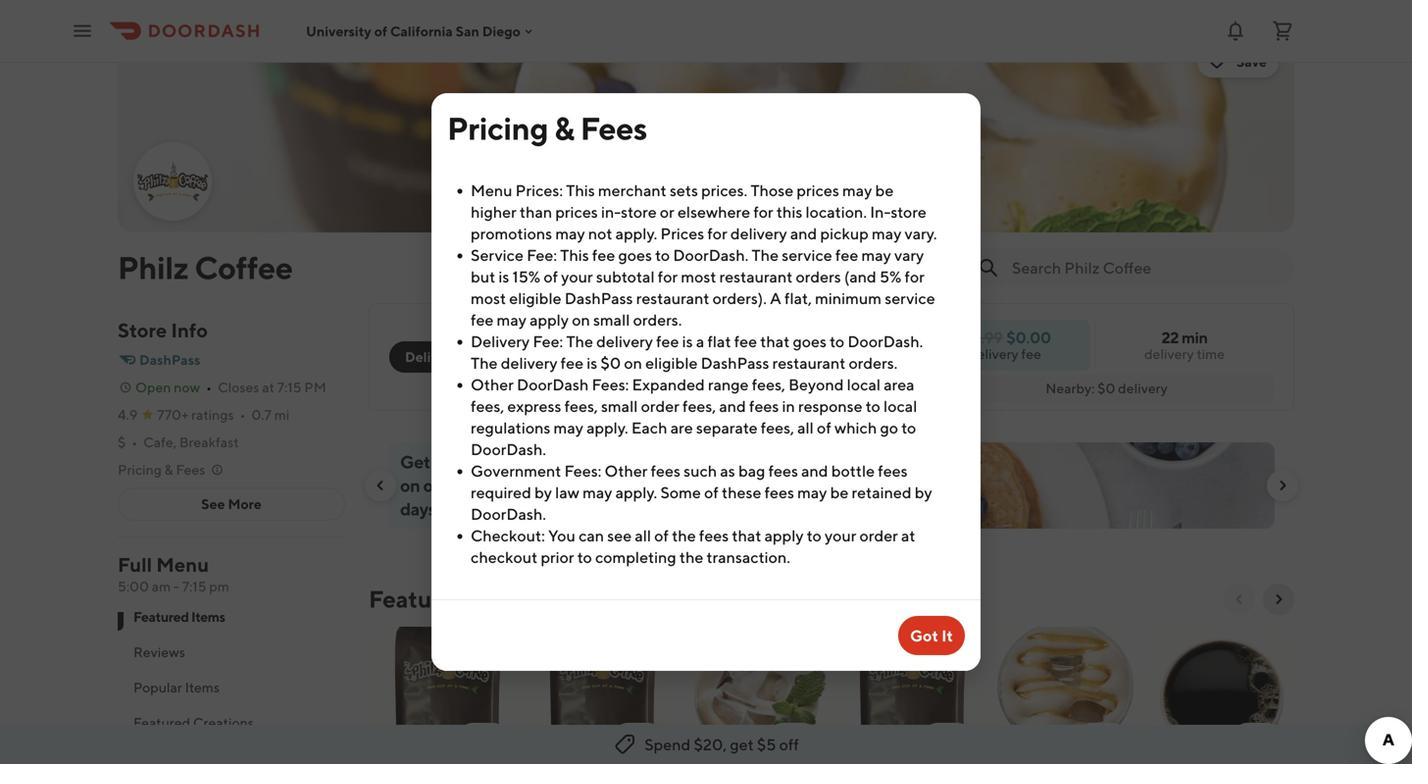 Task type: describe. For each thing, give the bounding box(es) containing it.
doordash. down ​​prices
[[673, 246, 749, 264]]

$20,
[[694, 735, 727, 754]]

fees, up are
[[683, 397, 716, 415]]

• closes at 7:15 pm
[[206, 379, 326, 395]]

prior
[[541, 548, 574, 566]]

those
[[751, 181, 794, 200]]

featured inside 'button'
[[133, 715, 190, 731]]

0 vertical spatial orders.
[[633, 310, 682, 329]]

2 vertical spatial the
[[471, 354, 498, 372]]

iced mint mojito coffee image
[[683, 627, 830, 764]]

checkout:
[[471, 526, 545, 545]]

1 horizontal spatial service
[[885, 289, 935, 307]]

may up the select promotional banner element
[[798, 483, 827, 502]]

may up 2
[[554, 418, 583, 437]]

0 vertical spatial this
[[566, 181, 595, 200]]

1 store from the left
[[621, 203, 657, 221]]

0 vertical spatial order
[[641, 397, 680, 415]]

at inside the menu prices: this merchant sets prices. those prices may be higher than prices in-store or elsewhere for this location. in-store promotions may not apply. ​​prices for delivery and pickup may vary. service fee: this fee goes to doordash. the service fee may vary but is 15% of your subtotal for most restaurant orders (and 5% for most eligible dashpass restaurant orders). a flat, minimum service fee may apply on small orders. delivery fee: the delivery fee is a flat fee that goes to doordash. the delivery fee is $0 on eligible dashpass restaurant orders. other doordash fees: expanded range fees, beyond local area fees, express fees, small order fees, and fees in response to local regulations may apply. each are separate fees, all of which go to doordash. government fees: other fees such as bag fees and bottle fees required by law may apply. some of these fees may be retained by doordash. checkout: you can see all of the fees that apply to your order at checkout prior to completing the transaction.
[[901, 526, 916, 545]]

Item Search search field
[[1012, 257, 1279, 279]]

days
[[400, 498, 436, 519]]

1 horizontal spatial eligible
[[646, 354, 698, 372]]

featured down am
[[133, 609, 189, 625]]

15%
[[513, 267, 541, 286]]

san
[[456, 23, 480, 39]]

regulations
[[471, 418, 551, 437]]

featured creations
[[133, 715, 254, 731]]

1 vertical spatial orders.
[[849, 354, 898, 372]]

fees, up regulations
[[471, 397, 504, 415]]

5:00
[[118, 578, 149, 594]]

see more button
[[119, 488, 344, 520]]

select promotional banner element
[[789, 529, 875, 564]]

see
[[607, 526, 632, 545]]

0 horizontal spatial most
[[471, 289, 506, 307]]

dancing water image
[[838, 627, 985, 764]]

orders. inside get 40% off your first 2 orders. save up to $10 on orders $15+.  use code 40deal, valid for 45 days
[[582, 451, 635, 472]]

get
[[400, 451, 430, 472]]

0.7
[[251, 407, 272, 423]]

popular
[[133, 679, 182, 695]]

nearby: $0 delivery
[[1046, 380, 1168, 396]]

0 vertical spatial your
[[561, 267, 593, 286]]

delivery inside 22 min delivery time
[[1145, 346, 1194, 362]]

spend $20, get $5 off
[[645, 735, 799, 754]]

fee inside $3.99 $0.00 delivery fee
[[1021, 346, 1042, 362]]

full
[[118, 553, 152, 576]]

1 vertical spatial this
[[560, 246, 589, 264]]

fees up some at the left
[[651, 461, 681, 480]]

770+
[[157, 407, 189, 423]]

fees right bag
[[769, 461, 798, 480]]

beyond
[[789, 375, 844, 394]]

0 vertical spatial previous button of carousel image
[[373, 478, 388, 493]]

may right law
[[583, 483, 612, 502]]

1 horizontal spatial most
[[681, 267, 716, 286]]

2 vertical spatial restaurant
[[772, 354, 846, 372]]

0 vertical spatial all
[[798, 418, 814, 437]]

22
[[1162, 328, 1179, 347]]

such
[[684, 461, 717, 480]]

philz coffee
[[118, 249, 293, 286]]

1 vertical spatial apply.
[[587, 418, 628, 437]]

fees up transaction.
[[699, 526, 729, 545]]

1 horizontal spatial is
[[587, 354, 598, 372]]

1 vertical spatial small
[[601, 397, 638, 415]]

1 vertical spatial and
[[719, 397, 746, 415]]

express
[[507, 397, 561, 415]]

$
[[118, 434, 126, 450]]

Delivery radio
[[389, 341, 474, 373]]

in-
[[601, 203, 621, 221]]

diego
[[482, 23, 521, 39]]

nearby:
[[1046, 380, 1095, 396]]

0 horizontal spatial featured items
[[133, 609, 225, 625]]

0 horizontal spatial other
[[471, 375, 514, 394]]

for down elsewhere
[[708, 224, 727, 243]]

higher
[[471, 203, 517, 221]]

in
[[782, 397, 795, 415]]

it
[[942, 626, 953, 645]]

$0.00
[[1007, 328, 1051, 347]]

as
[[720, 461, 735, 480]]

2 store from the left
[[891, 203, 927, 221]]

elsewhere
[[678, 203, 750, 221]]

1 horizontal spatial featured items
[[369, 585, 533, 613]]

fees for pricing & fees button on the bottom
[[176, 461, 205, 478]]

1 horizontal spatial local
[[884, 397, 917, 415]]

response
[[798, 397, 863, 415]]

fee up order methods option group
[[471, 310, 494, 329]]

a
[[770, 289, 782, 307]]

0 horizontal spatial prices
[[555, 203, 598, 221]]

fee left a
[[656, 332, 679, 351]]

delivery inside $3.99 $0.00 delivery fee
[[969, 346, 1019, 362]]

order methods option group
[[389, 341, 550, 373]]

0 vertical spatial that
[[760, 332, 790, 351]]

see
[[201, 496, 225, 512]]

pricing & fees for pricing & fees dialog
[[447, 110, 647, 147]]

2 horizontal spatial dashpass
[[701, 354, 769, 372]]

save inside button
[[1237, 53, 1267, 70]]

0 vertical spatial and
[[790, 224, 817, 243]]

open menu image
[[71, 19, 94, 43]]

0 vertical spatial apply.
[[616, 224, 657, 243]]

honey haze image
[[993, 627, 1140, 764]]

40%
[[433, 451, 469, 472]]

1 horizontal spatial order
[[860, 526, 898, 545]]

2 vertical spatial apply.
[[616, 483, 657, 502]]

0 vertical spatial small
[[593, 310, 630, 329]]

2 horizontal spatial your
[[825, 526, 857, 545]]

bottle
[[831, 461, 875, 480]]

delivery inside the menu prices: this merchant sets prices. those prices may be higher than prices in-store or elsewhere for this location. in-store promotions may not apply. ​​prices for delivery and pickup may vary. service fee: this fee goes to doordash. the service fee may vary but is 15% of your subtotal for most restaurant orders (and 5% for most eligible dashpass restaurant orders). a flat, minimum service fee may apply on small orders. delivery fee: the delivery fee is a flat fee that goes to doordash. the delivery fee is $0 on eligible dashpass restaurant orders. other doordash fees: expanded range fees, beyond local area fees, express fees, small order fees, and fees in response to local regulations may apply. each are separate fees, all of which go to doordash. government fees: other fees such as bag fees and bottle fees required by law may apply. some of these fees may be retained by doordash. checkout: you can see all of the fees that apply to your order at checkout prior to completing the transaction.
[[471, 332, 530, 351]]

fees down bag
[[765, 483, 794, 502]]

law
[[555, 483, 580, 502]]

or
[[660, 203, 675, 221]]

0 horizontal spatial apply
[[530, 310, 569, 329]]

fee down pickup
[[836, 246, 858, 264]]

may left not at the left top of the page
[[555, 224, 585, 243]]

service
[[471, 246, 524, 264]]

0 vertical spatial eligible
[[509, 289, 562, 307]]

0 vertical spatial next button of carousel image
[[1275, 478, 1291, 493]]

1 vertical spatial fees:
[[564, 461, 602, 480]]

closes
[[218, 379, 259, 395]]

than
[[520, 203, 552, 221]]

first
[[535, 451, 566, 472]]

popular items
[[133, 679, 220, 695]]

1 horizontal spatial 7:15
[[277, 379, 302, 395]]

off inside get 40% off your first 2 orders. save up to $10 on orders $15+.  use code 40deal, valid for 45 days
[[473, 451, 494, 472]]

1 horizontal spatial •
[[206, 379, 212, 395]]

may up "5%"
[[862, 246, 891, 264]]

1 by from the left
[[535, 483, 552, 502]]

fees for pricing & fees dialog
[[580, 110, 647, 147]]

1 vertical spatial off
[[779, 735, 799, 754]]

menu prices: this merchant sets prices. those prices may be higher than prices in-store or elsewhere for this location. in-store promotions may not apply. ​​prices for delivery and pickup may vary. service fee: this fee goes to doordash. the service fee may vary but is 15% of your subtotal for most restaurant orders (and 5% for most eligible dashpass restaurant orders). a flat, minimum service fee may apply on small orders. delivery fee: the delivery fee is a flat fee that goes to doordash. the delivery fee is $0 on eligible dashpass restaurant orders. other doordash fees: expanded range fees, beyond local area fees, express fees, small order fees, and fees in response to local regulations may apply. each are separate fees, all of which go to doordash. government fees: other fees such as bag fees and bottle fees required by law may apply. some of these fees may be retained by doordash. checkout: you can see all of the fees that apply to your order at checkout prior to completing the transaction.
[[471, 181, 937, 566]]

1 vertical spatial other
[[605, 461, 648, 480]]

1 vertical spatial apply
[[765, 526, 804, 545]]

code
[[552, 475, 591, 496]]

doordash
[[517, 375, 589, 394]]

reviews
[[133, 644, 185, 660]]

0 vertical spatial fee:
[[527, 246, 557, 264]]

creations
[[193, 715, 254, 731]]

0.7 mi
[[251, 407, 290, 423]]

can
[[579, 526, 604, 545]]

1 vertical spatial the
[[680, 548, 704, 566]]

in-
[[870, 203, 891, 221]]

open now
[[135, 379, 200, 395]]

1 vertical spatial the
[[566, 332, 593, 351]]

get
[[730, 735, 754, 754]]

featured creations button
[[118, 705, 345, 741]]

mi
[[274, 407, 290, 423]]

not
[[588, 224, 613, 243]]

for right subtotal
[[658, 267, 678, 286]]

may down in-
[[872, 224, 902, 243]]

prices.
[[701, 181, 748, 200]]

of down such
[[704, 483, 719, 502]]

fees, down in
[[761, 418, 794, 437]]

range
[[708, 375, 749, 394]]

pricing & fees button
[[118, 460, 225, 480]]

checkout
[[471, 548, 538, 566]]

min
[[1182, 328, 1208, 347]]

doordash. up area
[[848, 332, 923, 351]]

770+ ratings •
[[157, 407, 246, 423]]

1 vertical spatial goes
[[793, 332, 827, 351]]

& for pricing & fees dialog
[[554, 110, 574, 147]]

group order
[[577, 349, 659, 365]]

2 vertical spatial and
[[801, 461, 828, 480]]

for inside get 40% off your first 2 orders. save up to $10 on orders $15+.  use code 40deal, valid for 45 days
[[710, 475, 732, 496]]

fee up 'doordash' at left
[[561, 354, 584, 372]]

2
[[569, 451, 579, 472]]

0 vertical spatial fees:
[[592, 375, 629, 394]]

​​prices
[[661, 224, 704, 243]]

2 horizontal spatial on
[[624, 354, 642, 372]]

university of california san diego
[[306, 23, 521, 39]]

items inside button
[[185, 679, 220, 695]]

0 vertical spatial the
[[752, 246, 779, 264]]

add for silken splendor image
[[624, 730, 651, 746]]

0 vertical spatial restaurant
[[720, 267, 793, 286]]

1 vertical spatial fee:
[[533, 332, 563, 351]]

university
[[306, 23, 371, 39]]

1 vertical spatial that
[[732, 526, 762, 545]]

$15+.
[[476, 475, 516, 496]]

vary
[[894, 246, 924, 264]]

for down vary on the right top of the page
[[905, 267, 925, 286]]

fees, up in
[[752, 375, 786, 394]]

separate
[[696, 418, 758, 437]]



Task type: locate. For each thing, give the bounding box(es) containing it.
university of california san diego button
[[306, 23, 536, 39]]

fees inside dialog
[[580, 110, 647, 147]]

at up 0.7 mi
[[262, 379, 274, 395]]

of left the california
[[374, 23, 387, 39]]

-
[[174, 578, 179, 594]]

save
[[1237, 53, 1267, 70], [638, 451, 676, 472]]

$ • cafe, breakfast
[[118, 434, 239, 450]]

am
[[152, 578, 171, 594]]

is right but
[[499, 267, 509, 286]]

2 vertical spatial on
[[400, 475, 420, 496]]

•
[[206, 379, 212, 395], [240, 407, 246, 423], [132, 434, 137, 450]]

prices up not at the left top of the page
[[555, 203, 598, 221]]

most
[[681, 267, 716, 286], [471, 289, 506, 307]]

items inside heading
[[472, 585, 533, 613]]

this down not at the left top of the page
[[560, 246, 589, 264]]

more
[[228, 496, 262, 512]]

off right the $5
[[779, 735, 799, 754]]

0 horizontal spatial •
[[132, 434, 137, 450]]

1 vertical spatial $0
[[1098, 380, 1116, 396]]

other down each
[[605, 461, 648, 480]]

promotions
[[471, 224, 552, 243]]

see more
[[201, 496, 262, 512]]

1 horizontal spatial pricing & fees
[[447, 110, 647, 147]]

delivery
[[471, 332, 530, 351], [405, 349, 458, 365]]

• right $ on the left bottom
[[132, 434, 137, 450]]

0 vertical spatial service
[[782, 246, 832, 264]]

goes up subtotal
[[618, 246, 652, 264]]

1 horizontal spatial apply
[[765, 526, 804, 545]]

0 horizontal spatial order
[[641, 397, 680, 415]]

reviews button
[[118, 635, 345, 670]]

be up in-
[[875, 181, 894, 200]]

order
[[641, 397, 680, 415], [860, 526, 898, 545]]

1 vertical spatial on
[[624, 354, 642, 372]]

some
[[661, 483, 701, 502]]

1 horizontal spatial store
[[891, 203, 927, 221]]

silken splendor image
[[528, 627, 675, 764]]

& for pricing & fees button on the bottom
[[164, 461, 173, 478]]

save button
[[1197, 46, 1279, 77]]

fees up merchant
[[580, 110, 647, 147]]

0 vertical spatial orders
[[796, 267, 841, 286]]

of down response
[[817, 418, 831, 437]]

add for iced mint mojito coffee image
[[779, 730, 806, 746]]

0 horizontal spatial previous button of carousel image
[[373, 478, 388, 493]]

pm
[[304, 379, 326, 395]]

orders inside get 40% off your first 2 orders. save up to $10 on orders $15+.  use code 40deal, valid for 45 days
[[423, 475, 473, 496]]

0 vertical spatial menu
[[471, 181, 512, 200]]

next button of carousel image
[[1275, 478, 1291, 493], [1271, 591, 1287, 607]]

fees
[[749, 397, 779, 415], [651, 461, 681, 480], [769, 461, 798, 480], [878, 461, 908, 480], [765, 483, 794, 502], [699, 526, 729, 545]]

most down but
[[471, 289, 506, 307]]

22 min delivery time
[[1145, 328, 1225, 362]]

pricing inside button
[[118, 461, 162, 478]]

1 vertical spatial restaurant
[[636, 289, 710, 307]]

all up completing
[[635, 526, 651, 545]]

go
[[880, 418, 899, 437]]

1 vertical spatial your
[[498, 451, 532, 472]]

• right now
[[206, 379, 212, 395]]

may up pickup
[[497, 310, 527, 329]]

7:15 inside full menu 5:00 am - 7:15 pm
[[182, 578, 206, 594]]

flat,
[[785, 289, 812, 307]]

delivery
[[731, 224, 787, 243], [596, 332, 653, 351], [969, 346, 1019, 362], [1145, 346, 1194, 362], [501, 354, 558, 372], [1118, 380, 1168, 396]]

but
[[471, 267, 496, 286]]

eligible
[[509, 289, 562, 307], [646, 354, 698, 372]]

menu up higher
[[471, 181, 512, 200]]

local down area
[[884, 397, 917, 415]]

1 horizontal spatial &
[[554, 110, 574, 147]]

save inside get 40% off your first 2 orders. save up to $10 on orders $15+.  use code 40deal, valid for 45 days
[[638, 451, 676, 472]]

1 horizontal spatial add
[[779, 730, 806, 746]]

on right "group"
[[624, 354, 642, 372]]

local left area
[[847, 375, 881, 394]]

featured items down -
[[133, 609, 225, 625]]

0 horizontal spatial be
[[830, 483, 849, 502]]

0 vertical spatial on
[[572, 310, 590, 329]]

0 vertical spatial pricing & fees
[[447, 110, 647, 147]]

1 vertical spatial pricing & fees
[[118, 461, 205, 478]]

dashpass up open now
[[139, 352, 200, 368]]

1 horizontal spatial menu
[[471, 181, 512, 200]]

store up vary.
[[891, 203, 927, 221]]

0 vertical spatial &
[[554, 110, 574, 147]]

previous button of carousel image
[[373, 478, 388, 493], [1232, 591, 1248, 607]]

featured down "days"
[[369, 585, 468, 613]]

may
[[843, 181, 872, 200], [555, 224, 585, 243], [872, 224, 902, 243], [862, 246, 891, 264], [497, 310, 527, 329], [554, 418, 583, 437], [583, 483, 612, 502], [798, 483, 827, 502]]

this
[[566, 181, 595, 200], [560, 246, 589, 264]]

the
[[672, 526, 696, 545], [680, 548, 704, 566]]

• left 0.7
[[240, 407, 246, 423]]

1 vertical spatial is
[[682, 332, 693, 351]]

$0 inside the menu prices: this merchant sets prices. those prices may be higher than prices in-store or elsewhere for this location. in-store promotions may not apply. ​​prices for delivery and pickup may vary. service fee: this fee goes to doordash. the service fee may vary but is 15% of your subtotal for most restaurant orders (and 5% for most eligible dashpass restaurant orders). a flat, minimum service fee may apply on small orders. delivery fee: the delivery fee is a flat fee that goes to doordash. the delivery fee is $0 on eligible dashpass restaurant orders. other doordash fees: expanded range fees, beyond local area fees, express fees, small order fees, and fees in response to local regulations may apply. each are separate fees, all of which go to doordash. government fees: other fees such as bag fees and bottle fees required by law may apply. some of these fees may be retained by doordash. checkout: you can see all of the fees that apply to your order at checkout prior to completing the transaction.
[[601, 354, 621, 372]]

service down pickup
[[782, 246, 832, 264]]

0 horizontal spatial all
[[635, 526, 651, 545]]

0 horizontal spatial eligible
[[509, 289, 562, 307]]

0 horizontal spatial delivery
[[405, 349, 458, 365]]

each
[[632, 418, 668, 437]]

0 horizontal spatial pricing & fees
[[118, 461, 205, 478]]

0 horizontal spatial menu
[[156, 553, 209, 576]]

are
[[671, 418, 693, 437]]

add right the $5
[[779, 730, 806, 746]]

the down some at the left
[[672, 526, 696, 545]]

pricing for pricing & fees dialog
[[447, 110, 548, 147]]

restaurant up beyond
[[772, 354, 846, 372]]

5%
[[880, 267, 902, 286]]

menu inside the menu prices: this merchant sets prices. those prices may be higher than prices in-store or elsewhere for this location. in-store promotions may not apply. ​​prices for delivery and pickup may vary. service fee: this fee goes to doordash. the service fee may vary but is 15% of your subtotal for most restaurant orders (and 5% for most eligible dashpass restaurant orders). a flat, minimum service fee may apply on small orders. delivery fee: the delivery fee is a flat fee that goes to doordash. the delivery fee is $0 on eligible dashpass restaurant orders. other doordash fees: expanded range fees, beyond local area fees, express fees, small order fees, and fees in response to local regulations may apply. each are separate fees, all of which go to doordash. government fees: other fees such as bag fees and bottle fees required by law may apply. some of these fees may be retained by doordash. checkout: you can see all of the fees that apply to your order at checkout prior to completing the transaction.
[[471, 181, 512, 200]]

full menu 5:00 am - 7:15 pm
[[118, 553, 229, 594]]

1 vertical spatial next button of carousel image
[[1271, 591, 1287, 607]]

0 horizontal spatial save
[[638, 451, 676, 472]]

of right 15%
[[544, 267, 558, 286]]

dashpass down subtotal
[[565, 289, 633, 307]]

0 vertical spatial is
[[499, 267, 509, 286]]

got it button
[[899, 616, 965, 655]]

pricing & fees down cafe,
[[118, 461, 205, 478]]

items down the pm
[[191, 609, 225, 625]]

items up featured creations
[[185, 679, 220, 695]]

this
[[777, 203, 803, 221]]

& inside button
[[164, 461, 173, 478]]

cafe,
[[143, 434, 177, 450]]

0 horizontal spatial off
[[473, 451, 494, 472]]

1 vertical spatial eligible
[[646, 354, 698, 372]]

featured
[[369, 585, 468, 613], [133, 609, 189, 625], [133, 715, 190, 731]]

1 horizontal spatial other
[[605, 461, 648, 480]]

1 vertical spatial most
[[471, 289, 506, 307]]

1 horizontal spatial prices
[[797, 181, 839, 200]]

pricing & fees inside pricing & fees dialog
[[447, 110, 647, 147]]

restaurant up orders).
[[720, 267, 793, 286]]

Pickup radio
[[462, 341, 550, 373]]

fees: down group order button
[[592, 375, 629, 394]]

that down a
[[760, 332, 790, 351]]

for left 45
[[710, 475, 732, 496]]

store
[[621, 203, 657, 221], [891, 203, 927, 221]]

1 vertical spatial be
[[830, 483, 849, 502]]

1 vertical spatial 7:15
[[182, 578, 206, 594]]

philtered soul image
[[1148, 627, 1295, 764]]

featured inside heading
[[369, 585, 468, 613]]

orders down 40%
[[423, 475, 473, 496]]

group order button
[[565, 341, 671, 373]]

fees left in
[[749, 397, 779, 415]]

all
[[798, 418, 814, 437], [635, 526, 651, 545]]

your
[[561, 267, 593, 286], [498, 451, 532, 472], [825, 526, 857, 545]]

on down "get"
[[400, 475, 420, 496]]

delivery inside option
[[405, 349, 458, 365]]

flat
[[708, 332, 731, 351]]

fee: up 'doordash' at left
[[533, 332, 563, 351]]

small
[[593, 310, 630, 329], [601, 397, 638, 415]]

delivery left pickup radio
[[405, 349, 458, 365]]

which
[[835, 418, 877, 437]]

info
[[171, 319, 208, 342]]

vary.
[[905, 224, 937, 243]]

local
[[847, 375, 881, 394], [884, 397, 917, 415]]

fees: up law
[[564, 461, 602, 480]]

0 vertical spatial pricing
[[447, 110, 548, 147]]

add button
[[524, 623, 679, 764], [679, 623, 834, 764], [612, 723, 663, 754], [767, 723, 818, 754]]

40deal,
[[594, 475, 667, 496]]

0 horizontal spatial fees
[[176, 461, 205, 478]]

fee right flat
[[734, 332, 757, 351]]

required
[[471, 483, 531, 502]]

use
[[519, 475, 549, 496]]

1 vertical spatial &
[[164, 461, 173, 478]]

0 items, open order cart image
[[1271, 19, 1295, 43]]

add left $20,
[[624, 730, 651, 746]]

fee:
[[527, 246, 557, 264], [533, 332, 563, 351]]

1 vertical spatial all
[[635, 526, 651, 545]]

prices:
[[516, 181, 563, 200]]

0 vertical spatial at
[[262, 379, 274, 395]]

and down this
[[790, 224, 817, 243]]

0 vertical spatial $0
[[601, 354, 621, 372]]

restaurant
[[720, 267, 793, 286], [636, 289, 710, 307], [772, 354, 846, 372]]

save down notification bell 'icon'
[[1237, 53, 1267, 70]]

2 add from the left
[[779, 730, 806, 746]]

store down merchant
[[621, 203, 657, 221]]

new manhattan image
[[373, 627, 520, 764]]

add
[[624, 730, 651, 746], [779, 730, 806, 746]]

subtotal
[[596, 267, 655, 286]]

and down range
[[719, 397, 746, 415]]

fee right $3.99
[[1021, 346, 1042, 362]]

$3.99 $0.00 delivery fee
[[963, 328, 1051, 362]]

fees,
[[752, 375, 786, 394], [471, 397, 504, 415], [565, 397, 598, 415], [683, 397, 716, 415], [761, 418, 794, 437]]

items down checkout
[[472, 585, 533, 613]]

open
[[135, 379, 171, 395]]

your inside get 40% off your first 2 orders. save up to $10 on orders $15+.  use code 40deal, valid for 45 days
[[498, 451, 532, 472]]

is up 'doordash' at left
[[587, 354, 598, 372]]

4.9
[[118, 407, 138, 423]]

ratings
[[191, 407, 234, 423]]

apply. left some at the left
[[616, 483, 657, 502]]

of
[[374, 23, 387, 39], [544, 267, 558, 286], [817, 418, 831, 437], [704, 483, 719, 502], [654, 526, 669, 545]]

1 vertical spatial local
[[884, 397, 917, 415]]

0 horizontal spatial goes
[[618, 246, 652, 264]]

got it
[[910, 626, 953, 645]]

on inside get 40% off your first 2 orders. save up to $10 on orders $15+.  use code 40deal, valid for 45 days
[[400, 475, 420, 496]]

1 horizontal spatial all
[[798, 418, 814, 437]]

1 horizontal spatial off
[[779, 735, 799, 754]]

orders up "flat,"
[[796, 267, 841, 286]]

order down expanded
[[641, 397, 680, 415]]

fees up retained
[[878, 461, 908, 480]]

& inside dialog
[[554, 110, 574, 147]]

most down ​​prices
[[681, 267, 716, 286]]

popular items button
[[118, 670, 345, 705]]

2 horizontal spatial •
[[240, 407, 246, 423]]

2 by from the left
[[915, 483, 932, 502]]

0 vertical spatial local
[[847, 375, 881, 394]]

may up location.
[[843, 181, 872, 200]]

menu inside full menu 5:00 am - 7:15 pm
[[156, 553, 209, 576]]

1 vertical spatial order
[[860, 526, 898, 545]]

expanded
[[632, 375, 705, 394]]

2 vertical spatial is
[[587, 354, 598, 372]]

doordash. down regulations
[[471, 440, 546, 459]]

0 horizontal spatial add
[[624, 730, 651, 746]]

2 vertical spatial your
[[825, 526, 857, 545]]

store info
[[118, 319, 208, 342]]

1 horizontal spatial orders
[[796, 267, 841, 286]]

fees inside button
[[176, 461, 205, 478]]

doordash.
[[673, 246, 749, 264], [848, 332, 923, 351], [471, 440, 546, 459], [471, 505, 546, 523]]

0 vertical spatial prices
[[797, 181, 839, 200]]

7:15 left pm
[[277, 379, 302, 395]]

orders. up order
[[633, 310, 682, 329]]

fee down not at the left top of the page
[[592, 246, 615, 264]]

0 vertical spatial 7:15
[[277, 379, 302, 395]]

fees, down 'doordash' at left
[[565, 397, 598, 415]]

for down those
[[754, 203, 774, 221]]

to inside get 40% off your first 2 orders. save up to $10 on orders $15+.  use code 40deal, valid for 45 days
[[702, 451, 719, 472]]

1 horizontal spatial $0
[[1098, 380, 1116, 396]]

0 horizontal spatial the
[[471, 354, 498, 372]]

pricing & fees dialog
[[432, 93, 981, 671]]

& down cafe,
[[164, 461, 173, 478]]

0 horizontal spatial service
[[782, 246, 832, 264]]

0 horizontal spatial dashpass
[[139, 352, 200, 368]]

pricing down $ on the left bottom
[[118, 461, 162, 478]]

off
[[473, 451, 494, 472], [779, 735, 799, 754]]

1 horizontal spatial fees
[[580, 110, 647, 147]]

other down pickup radio
[[471, 375, 514, 394]]

pickup
[[489, 349, 534, 365]]

service down "5%"
[[885, 289, 935, 307]]

pricing up prices:
[[447, 110, 548, 147]]

45
[[735, 475, 756, 496]]

1 horizontal spatial your
[[561, 267, 593, 286]]

1 horizontal spatial dashpass
[[565, 289, 633, 307]]

0 vertical spatial goes
[[618, 246, 652, 264]]

is left a
[[682, 332, 693, 351]]

by right retained
[[915, 483, 932, 502]]

small up each
[[601, 397, 638, 415]]

small up "group order"
[[593, 310, 630, 329]]

pricing inside dialog
[[447, 110, 548, 147]]

this right prices:
[[566, 181, 595, 200]]

7:15 right -
[[182, 578, 206, 594]]

0 vertical spatial save
[[1237, 53, 1267, 70]]

notification bell image
[[1224, 19, 1248, 43]]

pm
[[209, 578, 229, 594]]

philz coffee image
[[118, 26, 1295, 232], [135, 144, 210, 219]]

pricing
[[447, 110, 548, 147], [118, 461, 162, 478]]

spend
[[645, 735, 691, 754]]

1 vertical spatial •
[[240, 407, 246, 423]]

location.
[[806, 203, 867, 221]]

on
[[572, 310, 590, 329], [624, 354, 642, 372], [400, 475, 420, 496]]

0 horizontal spatial pricing
[[118, 461, 162, 478]]

0 vertical spatial the
[[672, 526, 696, 545]]

0 horizontal spatial at
[[262, 379, 274, 395]]

pricing & fees inside pricing & fees button
[[118, 461, 205, 478]]

doordash. up checkout:
[[471, 505, 546, 523]]

dashpass up range
[[701, 354, 769, 372]]

at down retained
[[901, 526, 916, 545]]

(and
[[844, 267, 877, 286]]

orders inside the menu prices: this merchant sets prices. those prices may be higher than prices in-store or elsewhere for this location. in-store promotions may not apply. ​​prices for delivery and pickup may vary. service fee: this fee goes to doordash. the service fee may vary but is 15% of your subtotal for most restaurant orders (and 5% for most eligible dashpass restaurant orders). a flat, minimum service fee may apply on small orders. delivery fee: the delivery fee is a flat fee that goes to doordash. the delivery fee is $0 on eligible dashpass restaurant orders. other doordash fees: expanded range fees, beyond local area fees, express fees, small order fees, and fees in response to local regulations may apply. each are separate fees, all of which go to doordash. government fees: other fees such as bag fees and bottle fees required by law may apply. some of these fees may be retained by doordash. checkout: you can see all of the fees that apply to your order at checkout prior to completing the transaction.
[[796, 267, 841, 286]]

featured items heading
[[369, 584, 533, 615]]

1 vertical spatial previous button of carousel image
[[1232, 591, 1248, 607]]

1 horizontal spatial delivery
[[471, 332, 530, 351]]

that up transaction.
[[732, 526, 762, 545]]

featured items down checkout
[[369, 585, 533, 613]]

of up completing
[[654, 526, 669, 545]]

0 vertical spatial most
[[681, 267, 716, 286]]

pickup
[[820, 224, 869, 243]]

$5
[[757, 735, 776, 754]]

order
[[621, 349, 659, 365]]

pricing for pricing & fees button on the bottom
[[118, 461, 162, 478]]

order down retained
[[860, 526, 898, 545]]

0 vertical spatial be
[[875, 181, 894, 200]]

0 vertical spatial apply
[[530, 310, 569, 329]]

fee: up 15%
[[527, 246, 557, 264]]

on up "group"
[[572, 310, 590, 329]]

1 add from the left
[[624, 730, 651, 746]]

restaurant up a
[[636, 289, 710, 307]]

and left bottle at the right bottom of the page
[[801, 461, 828, 480]]

pricing & fees for pricing & fees button on the bottom
[[118, 461, 205, 478]]

2 vertical spatial orders.
[[582, 451, 635, 472]]

prices up location.
[[797, 181, 839, 200]]

featured items
[[369, 585, 533, 613], [133, 609, 225, 625]]



Task type: vqa. For each thing, say whether or not it's contained in the screenshot.
top Fees:
yes



